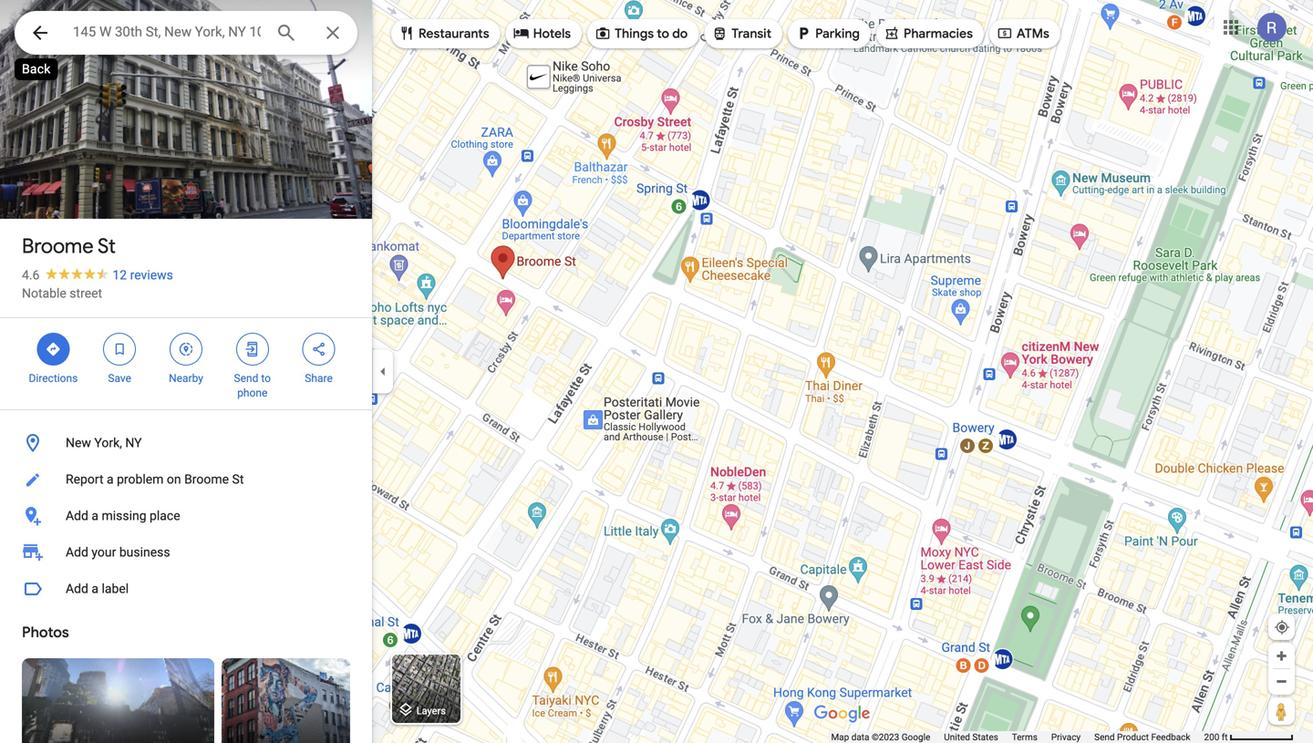 Task type: vqa. For each thing, say whether or not it's contained in the screenshot.
BUILDING
no



Task type: describe. For each thing, give the bounding box(es) containing it.
add a missing place
[[66, 508, 180, 523]]


[[311, 339, 327, 359]]

report a problem on broome st
[[66, 472, 244, 487]]

send for send to phone
[[234, 372, 258, 385]]

 atms
[[997, 23, 1049, 43]]

label
[[102, 581, 129, 596]]

add your business
[[66, 545, 170, 560]]


[[513, 23, 529, 43]]

12 reviews element
[[113, 268, 173, 283]]

show street view coverage image
[[1268, 698, 1295, 725]]

on
[[167, 472, 181, 487]]

12 reviews
[[113, 268, 173, 283]]

add a missing place button
[[0, 498, 372, 534]]

send product feedback button
[[1094, 731, 1190, 743]]

200 ft button
[[1204, 732, 1294, 743]]

 button
[[15, 11, 66, 58]]

layers
[[416, 705, 446, 717]]

12
[[113, 268, 127, 283]]

report a problem on broome st button
[[0, 461, 372, 498]]

terms button
[[1012, 731, 1038, 743]]

york,
[[94, 435, 122, 450]]

add for add a missing place
[[66, 508, 88, 523]]

google account: ruby anderson  
(rubyanndersson@gmail.com) image
[[1257, 13, 1287, 42]]

google maps element
[[0, 0, 1313, 743]]

ny
[[125, 435, 142, 450]]

united states
[[944, 732, 998, 743]]

data
[[851, 732, 869, 743]]

phone
[[237, 387, 268, 399]]

none field inside the 145 w 30th st, new york, ny 10001 field
[[73, 21, 261, 43]]

a for label
[[92, 581, 98, 596]]

 things to do
[[595, 23, 688, 43]]

business
[[119, 545, 170, 560]]


[[795, 23, 812, 43]]

footer inside the 'google maps' element
[[831, 731, 1204, 743]]

privacy button
[[1051, 731, 1081, 743]]

product
[[1117, 732, 1149, 743]]


[[398, 23, 415, 43]]

add a label
[[66, 581, 129, 596]]

send to phone
[[234, 372, 271, 399]]

notable street
[[22, 286, 102, 301]]

 restaurants
[[398, 23, 489, 43]]

broome st main content
[[0, 0, 372, 743]]

 parking
[[795, 23, 860, 43]]

notable
[[22, 286, 66, 301]]


[[884, 23, 900, 43]]

200 ft
[[1204, 732, 1228, 743]]

 pharmacies
[[884, 23, 973, 43]]

directions
[[29, 372, 78, 385]]

show your location image
[[1274, 619, 1290, 636]]

things
[[615, 26, 654, 42]]


[[29, 20, 51, 46]]

united states button
[[944, 731, 998, 743]]


[[712, 23, 728, 43]]

feedback
[[1151, 732, 1190, 743]]

privacy
[[1051, 732, 1081, 743]]


[[244, 339, 261, 359]]

a for problem
[[107, 472, 114, 487]]

 hotels
[[513, 23, 571, 43]]

st inside button
[[232, 472, 244, 487]]

new
[[66, 435, 91, 450]]

street
[[70, 286, 102, 301]]

a for missing
[[92, 508, 98, 523]]

save
[[108, 372, 131, 385]]

google
[[902, 732, 930, 743]]

hotels
[[533, 26, 571, 42]]

photos
[[22, 623, 69, 642]]

atms
[[1017, 26, 1049, 42]]

0 horizontal spatial broome
[[22, 233, 94, 259]]


[[595, 23, 611, 43]]

missing
[[102, 508, 146, 523]]

your
[[92, 545, 116, 560]]



Task type: locate. For each thing, give the bounding box(es) containing it.
0 vertical spatial a
[[107, 472, 114, 487]]

a
[[107, 472, 114, 487], [92, 508, 98, 523], [92, 581, 98, 596]]

terms
[[1012, 732, 1038, 743]]

a left label
[[92, 581, 98, 596]]

united
[[944, 732, 970, 743]]

add left your at bottom
[[66, 545, 88, 560]]

to
[[657, 26, 669, 42], [261, 372, 271, 385]]

footer containing map data ©2023 google
[[831, 731, 1204, 743]]

ft
[[1222, 732, 1228, 743]]

1 vertical spatial a
[[92, 508, 98, 523]]

broome right the on
[[184, 472, 229, 487]]

map
[[831, 732, 849, 743]]

a right report
[[107, 472, 114, 487]]

0 horizontal spatial send
[[234, 372, 258, 385]]

2 add from the top
[[66, 545, 88, 560]]


[[178, 339, 194, 359]]

add a label button
[[0, 571, 372, 607]]

 search field
[[15, 11, 357, 58]]

to up phone
[[261, 372, 271, 385]]

pharmacies
[[904, 26, 973, 42]]

1 horizontal spatial broome
[[184, 472, 229, 487]]

new york, ny button
[[0, 425, 372, 461]]

st down the new york, ny button
[[232, 472, 244, 487]]

send inside "button"
[[1094, 732, 1115, 743]]

actions for broome st region
[[0, 318, 372, 409]]

states
[[972, 732, 998, 743]]

send product feedback
[[1094, 732, 1190, 743]]

add
[[66, 508, 88, 523], [66, 545, 88, 560], [66, 581, 88, 596]]

transit
[[732, 26, 772, 42]]

problem
[[117, 472, 164, 487]]

a left missing
[[92, 508, 98, 523]]

restaurants
[[419, 26, 489, 42]]

1 vertical spatial add
[[66, 545, 88, 560]]

4.6
[[22, 268, 40, 283]]

1 horizontal spatial st
[[232, 472, 244, 487]]

0 vertical spatial add
[[66, 508, 88, 523]]

add left label
[[66, 581, 88, 596]]

footer
[[831, 731, 1204, 743]]

2 vertical spatial add
[[66, 581, 88, 596]]

parking
[[815, 26, 860, 42]]

 transit
[[712, 23, 772, 43]]

st
[[98, 233, 116, 259], [232, 472, 244, 487]]

new york, ny
[[66, 435, 142, 450]]

st up 12
[[98, 233, 116, 259]]

to left do
[[657, 26, 669, 42]]

3 add from the top
[[66, 581, 88, 596]]


[[997, 23, 1013, 43]]

place
[[150, 508, 180, 523]]

0 vertical spatial send
[[234, 372, 258, 385]]

do
[[672, 26, 688, 42]]

None field
[[73, 21, 261, 43]]

1 horizontal spatial to
[[657, 26, 669, 42]]

zoom out image
[[1275, 675, 1288, 688]]

reviews
[[130, 268, 173, 283]]

add for add a label
[[66, 581, 88, 596]]

add your business link
[[0, 534, 372, 571]]

nearby
[[169, 372, 203, 385]]

send for send product feedback
[[1094, 732, 1115, 743]]

broome up 4.6 stars image
[[22, 233, 94, 259]]

145 W 30th St, New York, NY 10001 field
[[15, 11, 357, 55]]

1 horizontal spatial send
[[1094, 732, 1115, 743]]

4.6 stars image
[[40, 268, 113, 279]]

broome
[[22, 233, 94, 259], [184, 472, 229, 487]]

1 vertical spatial st
[[232, 472, 244, 487]]

1 vertical spatial to
[[261, 372, 271, 385]]

0 vertical spatial st
[[98, 233, 116, 259]]

collapse side panel image
[[373, 362, 393, 382]]

send up phone
[[234, 372, 258, 385]]

0 vertical spatial to
[[657, 26, 669, 42]]

0 horizontal spatial to
[[261, 372, 271, 385]]

1 add from the top
[[66, 508, 88, 523]]

to inside  things to do
[[657, 26, 669, 42]]

0 vertical spatial broome
[[22, 233, 94, 259]]

add down report
[[66, 508, 88, 523]]


[[111, 339, 128, 359]]

1 vertical spatial broome
[[184, 472, 229, 487]]

report
[[66, 472, 104, 487]]

2 vertical spatial a
[[92, 581, 98, 596]]


[[45, 339, 61, 359]]

to inside send to phone
[[261, 372, 271, 385]]

broome inside button
[[184, 472, 229, 487]]

send left product on the right bottom of the page
[[1094, 732, 1115, 743]]

©2023
[[872, 732, 899, 743]]

0 horizontal spatial st
[[98, 233, 116, 259]]

200
[[1204, 732, 1219, 743]]

zoom in image
[[1275, 649, 1288, 663]]

send
[[234, 372, 258, 385], [1094, 732, 1115, 743]]

map data ©2023 google
[[831, 732, 930, 743]]

1 vertical spatial send
[[1094, 732, 1115, 743]]

add for add your business
[[66, 545, 88, 560]]

broome st
[[22, 233, 116, 259]]

share
[[305, 372, 333, 385]]

send inside send to phone
[[234, 372, 258, 385]]



